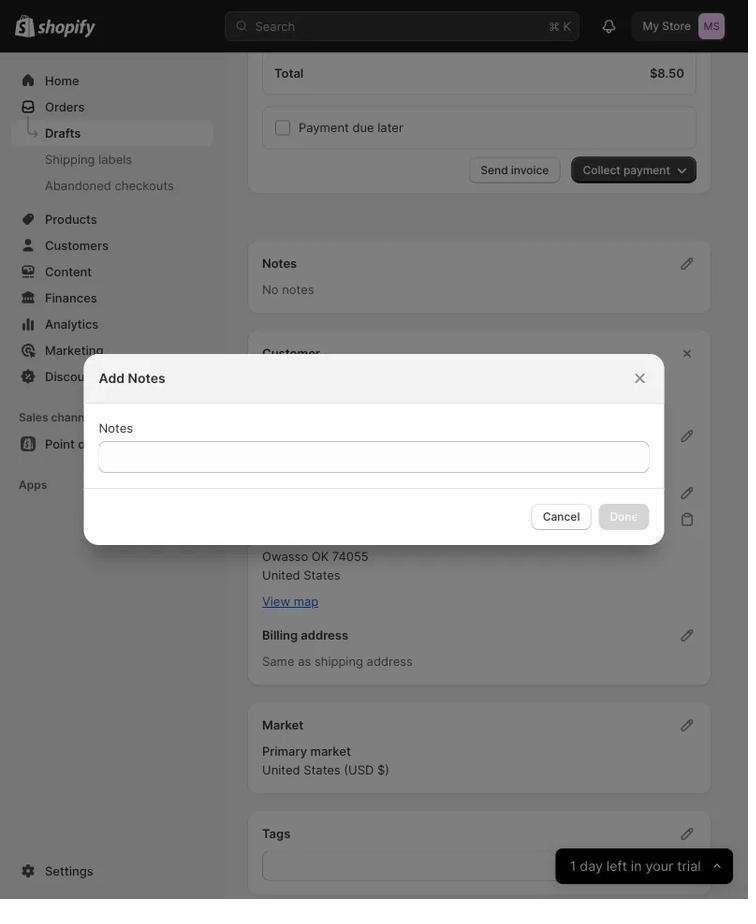 Task type: locate. For each thing, give the bounding box(es) containing it.
1 horizontal spatial shipping
[[262, 486, 314, 500]]

0 horizontal spatial shipping
[[45, 152, 95, 166]]

1 vertical spatial shipping
[[315, 654, 363, 669]]

2 states from the top
[[304, 763, 341, 777]]

invoice
[[511, 163, 549, 177]]

orders
[[45, 99, 85, 114]]

states down the market on the bottom
[[304, 763, 341, 777]]

1 vertical spatial states
[[304, 763, 341, 777]]

no for no notes
[[262, 282, 279, 297]]

shipping for shipping address
[[262, 486, 314, 500]]

not
[[407, 36, 428, 51]]

1 vertical spatial add
[[99, 370, 125, 386]]

0 vertical spatial no
[[262, 282, 279, 297]]

1 states from the top
[[304, 568, 341, 583]]

discounts link
[[11, 363, 214, 390]]

0 vertical spatial address
[[317, 486, 365, 500]]

shipping labels
[[45, 152, 132, 166]]

states inside primary market united states (usd $)
[[304, 763, 341, 777]]

0 vertical spatial shipping
[[301, 0, 350, 8]]

1 vertical spatial shipping
[[262, 486, 314, 500]]

later
[[378, 120, 403, 135]]

not calculated
[[407, 36, 490, 51]]

no notes
[[262, 282, 314, 297]]

delivery
[[274, 9, 320, 23]]

drafts
[[45, 125, 81, 140]]

0 vertical spatial add
[[274, 0, 298, 8]]

billing
[[262, 628, 298, 642]]

2 no from the top
[[262, 395, 279, 409]]

no left the orders
[[262, 395, 279, 409]]

0 vertical spatial united
[[262, 568, 300, 583]]

⌘
[[549, 19, 560, 33]]

2 united from the top
[[262, 763, 300, 777]]

1 no from the top
[[262, 282, 279, 297]]

as
[[298, 654, 311, 669]]

address
[[317, 486, 365, 500], [301, 628, 348, 642], [367, 654, 413, 669]]

no orders
[[262, 395, 319, 409]]

add for add notes
[[99, 370, 125, 386]]

home link
[[11, 67, 214, 94]]

primary market united states (usd $)
[[262, 744, 390, 777]]

8882
[[262, 531, 292, 545]]

⌘ k
[[549, 19, 571, 33]]

shipping right as
[[315, 654, 363, 669]]

0 horizontal spatial add
[[99, 370, 125, 386]]

shopify image
[[38, 19, 96, 38]]

address up garnett in the bottom of the page
[[317, 486, 365, 500]]

settings
[[45, 864, 93, 878]]

shipping
[[45, 152, 95, 166], [262, 486, 314, 500]]

view map link
[[262, 594, 319, 609]]

states inside '8882 north garnett road owasso ok 74055 united states'
[[304, 568, 341, 583]]

add inside "add shipping or delivery"
[[274, 0, 298, 8]]

states down ok
[[304, 568, 341, 583]]

customer
[[262, 346, 320, 361]]

1 vertical spatial united
[[262, 763, 300, 777]]

no left notes
[[262, 282, 279, 297]]

shipping up 8882
[[262, 486, 314, 500]]

1 horizontal spatial add
[[274, 0, 298, 8]]

notes down discounts link
[[99, 421, 133, 435]]

add inside dialog
[[99, 370, 125, 386]]

states
[[304, 568, 341, 583], [304, 763, 341, 777]]

0 vertical spatial shipping
[[45, 152, 95, 166]]

abandoned checkouts
[[45, 178, 174, 192]]

1 vertical spatial no
[[262, 395, 279, 409]]

1 vertical spatial notes
[[128, 370, 165, 386]]

add up delivery
[[274, 0, 298, 8]]

shipping
[[301, 0, 350, 8], [315, 654, 363, 669]]

tags
[[262, 827, 291, 841]]

no
[[262, 282, 279, 297], [262, 395, 279, 409]]

sales channels button
[[11, 405, 214, 431]]

address up same as shipping address
[[301, 628, 348, 642]]

1 vertical spatial address
[[301, 628, 348, 642]]

add
[[274, 0, 298, 8], [99, 370, 125, 386]]

search
[[255, 19, 295, 33]]

united down owasso
[[262, 568, 300, 583]]

add up sales channels button
[[99, 370, 125, 386]]

notes up sales channels button
[[128, 370, 165, 386]]

0 vertical spatial states
[[304, 568, 341, 583]]

sales channels
[[19, 411, 100, 424]]

send
[[481, 163, 508, 177]]

shipping address
[[262, 486, 365, 500]]

add shipping or delivery
[[274, 0, 365, 23]]

abandoned checkouts link
[[11, 172, 214, 199]]

1 united from the top
[[262, 568, 300, 583]]

settings link
[[11, 858, 214, 884]]

address for shipping address
[[317, 486, 365, 500]]

notes up no notes
[[262, 256, 297, 271]]

united down primary
[[262, 763, 300, 777]]

apps
[[19, 478, 47, 492]]

add for add shipping or delivery
[[274, 0, 298, 8]]

shipping up delivery
[[301, 0, 350, 8]]

shipping down drafts
[[45, 152, 95, 166]]

abandoned
[[45, 178, 111, 192]]

address right as
[[367, 654, 413, 669]]

market
[[262, 718, 304, 732]]

united
[[262, 568, 300, 583], [262, 763, 300, 777]]

send invoice
[[481, 163, 549, 177]]

billing address
[[262, 628, 348, 642]]

notes
[[262, 256, 297, 271], [128, 370, 165, 386], [99, 421, 133, 435]]

or
[[353, 0, 365, 8]]



Task type: vqa. For each thing, say whether or not it's contained in the screenshot.
8882
yes



Task type: describe. For each thing, give the bounding box(es) containing it.
(usd
[[344, 763, 374, 777]]

market
[[310, 744, 351, 759]]

0 vertical spatial notes
[[262, 256, 297, 271]]

orders
[[282, 395, 319, 409]]

cancel button
[[532, 504, 591, 530]]

$)
[[377, 763, 390, 777]]

2 vertical spatial address
[[367, 654, 413, 669]]

send invoice button
[[469, 157, 560, 183]]

calculated
[[431, 36, 490, 51]]

payment due later
[[299, 120, 403, 135]]

add notes
[[99, 370, 165, 386]]

labels
[[98, 152, 132, 166]]

due
[[353, 120, 374, 135]]

address for billing address
[[301, 628, 348, 642]]

ok
[[312, 549, 329, 564]]

contact
[[262, 428, 309, 443]]

road
[[379, 531, 408, 545]]

primary
[[262, 744, 307, 759]]

owasso
[[262, 549, 308, 564]]

no for no orders
[[262, 395, 279, 409]]

view
[[262, 594, 290, 609]]

shipping for shipping labels
[[45, 152, 95, 166]]

Notes text field
[[99, 441, 650, 473]]

map
[[294, 594, 319, 609]]

united inside '8882 north garnett road owasso ok 74055 united states'
[[262, 568, 300, 583]]

$0.00
[[651, 36, 685, 51]]

same as shipping address
[[262, 654, 413, 669]]

view map
[[262, 594, 319, 609]]

2 vertical spatial notes
[[99, 421, 133, 435]]

total
[[274, 66, 304, 81]]

north
[[296, 531, 329, 545]]

add shipping or delivery button
[[263, 0, 409, 30]]

8882 north garnett road owasso ok 74055 united states
[[262, 531, 408, 583]]

notes
[[282, 282, 314, 297]]

add notes dialog
[[0, 354, 748, 545]]

sales
[[19, 411, 48, 424]]

channels
[[51, 411, 100, 424]]

information
[[312, 428, 380, 443]]

shipping inside "add shipping or delivery"
[[301, 0, 350, 8]]

same
[[262, 654, 295, 669]]

home
[[45, 73, 79, 88]]

checkouts
[[115, 178, 174, 192]]

$8.50
[[650, 66, 685, 81]]

contact information
[[262, 428, 380, 443]]

discounts
[[45, 369, 103, 384]]

drafts link
[[11, 120, 214, 146]]

garnett
[[332, 531, 376, 545]]

cancel
[[543, 510, 580, 524]]

apps button
[[11, 472, 214, 498]]

united inside primary market united states (usd $)
[[262, 763, 300, 777]]

shipping labels link
[[11, 146, 214, 172]]

74055
[[332, 549, 369, 564]]

k
[[563, 19, 571, 33]]

payment
[[299, 120, 349, 135]]

orders link
[[11, 94, 214, 120]]



